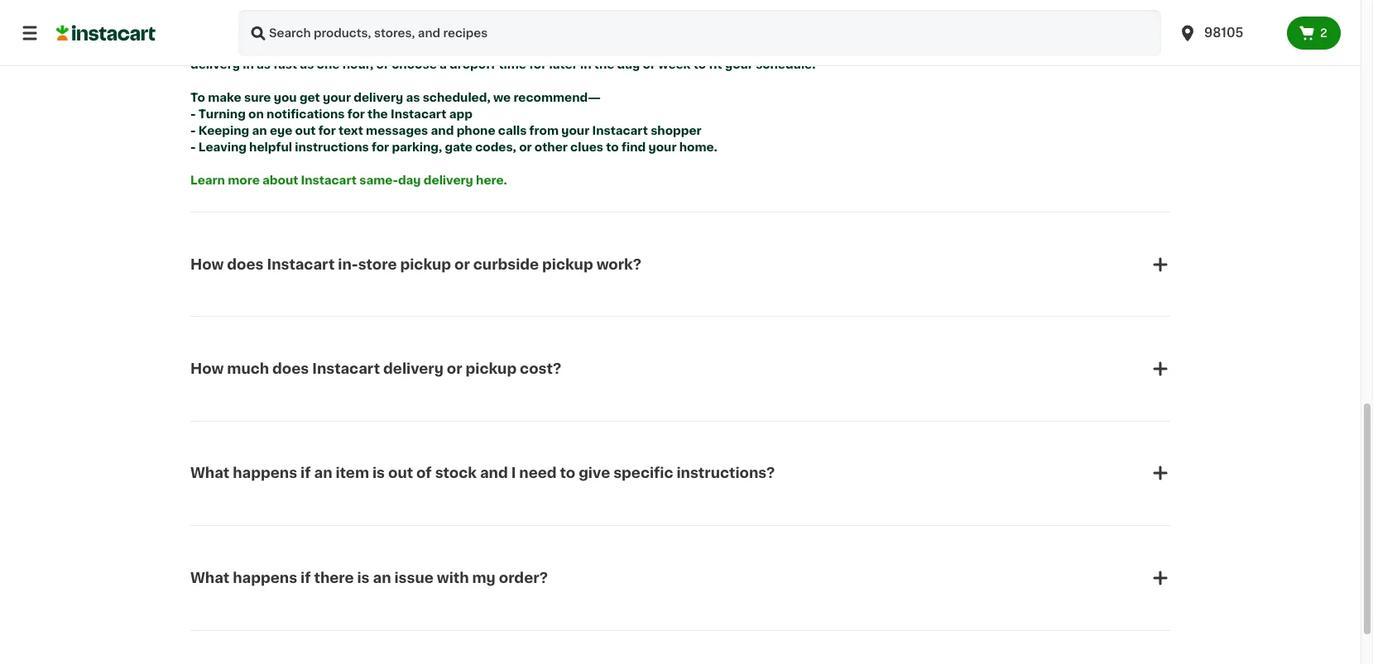 Task type: locate. For each thing, give the bounding box(es) containing it.
when
[[511, 42, 544, 54]]

Search field
[[238, 10, 1161, 56]]

0 horizontal spatial out
[[295, 125, 316, 136]]

1 horizontal spatial get
[[849, 42, 870, 54]]

2 what from the top
[[190, 572, 230, 585]]

or
[[376, 59, 389, 70], [643, 59, 656, 70], [519, 141, 532, 153], [455, 258, 470, 271], [447, 363, 462, 376]]

0 horizontal spatial the
[[368, 108, 388, 120]]

does
[[227, 258, 264, 271], [272, 363, 309, 376]]

need
[[519, 467, 557, 480]]

the up messages
[[368, 108, 388, 120]]

choose up dropoff
[[463, 42, 509, 54]]

1 vertical spatial what
[[190, 572, 230, 585]]

0 vertical spatial about
[[275, 42, 310, 54]]

is left that
[[372, 42, 382, 54]]

with
[[437, 572, 469, 585]]

can
[[438, 42, 461, 54], [824, 42, 846, 54]]

0 vertical spatial same-
[[872, 42, 911, 54]]

what for what happens if an item is out of stock and i need to give specific instructions?
[[190, 467, 230, 480]]

1 horizontal spatial as
[[300, 59, 314, 70]]

one
[[317, 59, 340, 70]]

and left i
[[480, 467, 508, 480]]

and
[[431, 125, 454, 136], [480, 467, 508, 480]]

to
[[637, 42, 650, 54], [693, 59, 706, 70], [606, 141, 619, 153], [560, 467, 576, 480]]

is right there
[[357, 572, 370, 585]]

is right the 'item'
[[372, 467, 385, 480]]

how for how much does instacart delivery or pickup cost?
[[190, 363, 224, 376]]

1 vertical spatial choose
[[392, 59, 437, 70]]

stock
[[435, 467, 477, 480]]

0 vertical spatial out
[[295, 125, 316, 136]]

is
[[372, 42, 382, 54], [372, 467, 385, 480], [357, 572, 370, 585]]

delivery inside to make sure you get your delivery as scheduled, we recommend— - turning on notifications for the instacart app - keeping an eye out for text messages and phone calls from your instacart shopper - leaving helpful instructions for parking, gate codes, or other clues to find your home.
[[354, 92, 403, 103]]

0 vertical spatial -
[[190, 108, 196, 120]]

day
[[911, 42, 934, 54], [617, 59, 640, 70], [398, 174, 421, 186]]

you
[[412, 42, 436, 54], [547, 42, 570, 54], [274, 92, 297, 103]]

get inside to make sure you get your delivery as scheduled, we recommend— - turning on notifications for the instacart app - keeping an eye out for text messages and phone calls from your instacart shopper - leaving helpful instructions for parking, gate codes, or other clues to find your home.
[[300, 92, 320, 103]]

delivery inside the best part about instacart is that you can choose when you would like to schedule your delivery. you can get same-day delivery in as fast as one hour, or choose a dropoff time for later in the day or week to fit your schedule.
[[190, 59, 240, 70]]

same- inside the best part about instacart is that you can choose when you would like to schedule your delivery. you can get same-day delivery in as fast as one hour, or choose a dropoff time for later in the day or week to fit your schedule.
[[872, 42, 911, 54]]

about
[[275, 42, 310, 54], [262, 174, 298, 186]]

for down when
[[529, 59, 547, 70]]

0 horizontal spatial can
[[438, 42, 461, 54]]

fast
[[273, 59, 297, 70]]

1 horizontal spatial same-
[[872, 42, 911, 54]]

calls
[[498, 125, 527, 136]]

what
[[190, 467, 230, 480], [190, 572, 230, 585]]

you up notifications
[[274, 92, 297, 103]]

for down messages
[[372, 141, 389, 153]]

your up fit
[[712, 42, 740, 54]]

to left find
[[606, 141, 619, 153]]

-
[[190, 108, 196, 120], [190, 125, 196, 136], [190, 141, 196, 153]]

does inside dropdown button
[[272, 363, 309, 376]]

0 horizontal spatial get
[[300, 92, 320, 103]]

there
[[314, 572, 354, 585]]

an down on
[[252, 125, 267, 136]]

1 vertical spatial -
[[190, 125, 196, 136]]

the inside to make sure you get your delivery as scheduled, we recommend— - turning on notifications for the instacart app - keeping an eye out for text messages and phone calls from your instacart shopper - leaving helpful instructions for parking, gate codes, or other clues to find your home.
[[368, 108, 388, 120]]

is inside the best part about instacart is that you can choose when you would like to schedule your delivery. you can get same-day delivery in as fast as one hour, or choose a dropoff time for later in the day or week to fit your schedule.
[[372, 42, 382, 54]]

1 if from the top
[[301, 467, 311, 480]]

choose down that
[[392, 59, 437, 70]]

messages
[[366, 125, 428, 136]]

later
[[549, 59, 578, 70]]

instructions?
[[677, 467, 775, 480]]

2 horizontal spatial you
[[547, 42, 570, 54]]

how does instacart in-store pickup or curbside pickup work? button
[[190, 235, 1171, 294]]

sure
[[244, 92, 271, 103]]

1 horizontal spatial out
[[388, 467, 413, 480]]

how inside dropdown button
[[190, 363, 224, 376]]

out
[[295, 125, 316, 136], [388, 467, 413, 480]]

shopper
[[651, 125, 702, 136]]

to right like
[[637, 42, 650, 54]]

on
[[248, 108, 264, 120]]

2
[[1320, 27, 1328, 39]]

2 - from the top
[[190, 125, 196, 136]]

parking,
[[392, 141, 442, 153]]

0 vertical spatial and
[[431, 125, 454, 136]]

1 vertical spatial does
[[272, 363, 309, 376]]

1 horizontal spatial does
[[272, 363, 309, 376]]

same- right you
[[872, 42, 911, 54]]

out left of
[[388, 467, 413, 480]]

1 horizontal spatial can
[[824, 42, 846, 54]]

pickup left cost?
[[466, 363, 517, 376]]

your down shopper
[[649, 141, 677, 153]]

to left 'give' at the left bottom of page
[[560, 467, 576, 480]]

clues
[[570, 141, 603, 153]]

your
[[712, 42, 740, 54], [725, 59, 753, 70], [323, 92, 351, 103], [561, 125, 590, 136], [649, 141, 677, 153]]

an left issue
[[373, 572, 391, 585]]

1 happens from the top
[[233, 467, 297, 480]]

get
[[849, 42, 870, 54], [300, 92, 320, 103]]

happens for an
[[233, 467, 297, 480]]

the down would
[[594, 59, 615, 70]]

best
[[216, 42, 243, 54]]

1 what from the top
[[190, 467, 230, 480]]

for up instructions
[[318, 125, 336, 136]]

0 vertical spatial happens
[[233, 467, 297, 480]]

specific
[[614, 467, 673, 480]]

1 horizontal spatial and
[[480, 467, 508, 480]]

0 vertical spatial how
[[190, 258, 224, 271]]

1 horizontal spatial pickup
[[466, 363, 517, 376]]

instacart inside dropdown button
[[312, 363, 380, 376]]

as left one
[[300, 59, 314, 70]]

you up the later
[[547, 42, 570, 54]]

- down to
[[190, 108, 196, 120]]

for
[[529, 59, 547, 70], [347, 108, 365, 120], [318, 125, 336, 136], [372, 141, 389, 153]]

instacart
[[313, 42, 369, 54], [391, 108, 447, 120], [592, 125, 648, 136], [301, 174, 357, 186], [267, 258, 335, 271], [312, 363, 380, 376]]

2 vertical spatial an
[[373, 572, 391, 585]]

get right you
[[849, 42, 870, 54]]

get inside the best part about instacart is that you can choose when you would like to schedule your delivery. you can get same-day delivery in as fast as one hour, or choose a dropoff time for later in the day or week to fit your schedule.
[[849, 42, 870, 54]]

same- down parking,
[[359, 174, 398, 186]]

1 vertical spatial is
[[372, 467, 385, 480]]

0 horizontal spatial in
[[243, 59, 254, 70]]

2 horizontal spatial as
[[406, 92, 420, 103]]

about up fast
[[275, 42, 310, 54]]

0 vertical spatial if
[[301, 467, 311, 480]]

2 can from the left
[[824, 42, 846, 54]]

schedule.
[[756, 59, 816, 70]]

0 vertical spatial get
[[849, 42, 870, 54]]

1 vertical spatial about
[[262, 174, 298, 186]]

0 horizontal spatial pickup
[[400, 258, 451, 271]]

if
[[301, 467, 311, 480], [301, 572, 311, 585]]

about down helpful
[[262, 174, 298, 186]]

as up messages
[[406, 92, 420, 103]]

2 how from the top
[[190, 363, 224, 376]]

98105 button
[[1178, 10, 1277, 56]]

1 vertical spatial how
[[190, 363, 224, 376]]

can right you
[[824, 42, 846, 54]]

1 horizontal spatial the
[[594, 59, 615, 70]]

2 if from the top
[[301, 572, 311, 585]]

0 horizontal spatial does
[[227, 258, 264, 271]]

in down part
[[243, 59, 254, 70]]

if left there
[[301, 572, 311, 585]]

order?
[[499, 572, 548, 585]]

happens
[[233, 467, 297, 480], [233, 572, 297, 585]]

0 horizontal spatial and
[[431, 125, 454, 136]]

1 vertical spatial if
[[301, 572, 311, 585]]

get up notifications
[[300, 92, 320, 103]]

pickup
[[400, 258, 451, 271], [542, 258, 593, 271], [466, 363, 517, 376]]

0 vertical spatial an
[[252, 125, 267, 136]]

what for what happens if there is an issue with my order?
[[190, 572, 230, 585]]

1 horizontal spatial in
[[580, 59, 591, 70]]

1 horizontal spatial day
[[617, 59, 640, 70]]

2 happens from the top
[[233, 572, 297, 585]]

0 horizontal spatial an
[[252, 125, 267, 136]]

1 how from the top
[[190, 258, 224, 271]]

2 vertical spatial day
[[398, 174, 421, 186]]

2 vertical spatial -
[[190, 141, 196, 153]]

pickup right store
[[400, 258, 451, 271]]

out inside dropdown button
[[388, 467, 413, 480]]

time
[[499, 59, 526, 70]]

0 vertical spatial is
[[372, 42, 382, 54]]

0 vertical spatial choose
[[463, 42, 509, 54]]

1 vertical spatial happens
[[233, 572, 297, 585]]

0 horizontal spatial same-
[[359, 174, 398, 186]]

2 horizontal spatial day
[[911, 42, 934, 54]]

as
[[257, 59, 271, 70], [300, 59, 314, 70], [406, 92, 420, 103]]

same-
[[872, 42, 911, 54], [359, 174, 398, 186]]

can up a
[[438, 42, 461, 54]]

0 horizontal spatial you
[[274, 92, 297, 103]]

the inside the best part about instacart is that you can choose when you would like to schedule your delivery. you can get same-day delivery in as fast as one hour, or choose a dropoff time for later in the day or week to fit your schedule.
[[594, 59, 615, 70]]

0 vertical spatial day
[[911, 42, 934, 54]]

0 horizontal spatial as
[[257, 59, 271, 70]]

0 vertical spatial what
[[190, 467, 230, 480]]

an left the 'item'
[[314, 467, 332, 480]]

None search field
[[238, 10, 1161, 56]]

1 vertical spatial an
[[314, 467, 332, 480]]

out down notifications
[[295, 125, 316, 136]]

1 vertical spatial the
[[368, 108, 388, 120]]

if for an
[[301, 467, 311, 480]]

1 can from the left
[[438, 42, 461, 54]]

curbside
[[473, 258, 539, 271]]

keeping
[[198, 125, 249, 136]]

and up "gate"
[[431, 125, 454, 136]]

0 vertical spatial the
[[594, 59, 615, 70]]

we
[[493, 92, 511, 103]]

1 vertical spatial and
[[480, 467, 508, 480]]

2 in from the left
[[580, 59, 591, 70]]

to make sure you get your delivery as scheduled, we recommend— - turning on notifications for the instacart app - keeping an eye out for text messages and phone calls from your instacart shopper - leaving helpful instructions for parking, gate codes, or other clues to find your home.
[[190, 92, 718, 153]]

1 horizontal spatial choose
[[463, 42, 509, 54]]

the
[[594, 59, 615, 70], [368, 108, 388, 120]]

0 vertical spatial does
[[227, 258, 264, 271]]

- left keeping
[[190, 125, 196, 136]]

notifications
[[267, 108, 345, 120]]

home.
[[679, 141, 718, 153]]

choose
[[463, 42, 509, 54], [392, 59, 437, 70]]

delivery
[[190, 59, 240, 70], [354, 92, 403, 103], [424, 174, 473, 186], [383, 363, 444, 376]]

2 horizontal spatial an
[[373, 572, 391, 585]]

pickup left work?
[[542, 258, 593, 271]]

what happens if an item is out of stock and i need to give specific instructions? button
[[190, 444, 1171, 504]]

1 vertical spatial out
[[388, 467, 413, 480]]

if left the 'item'
[[301, 467, 311, 480]]

1 - from the top
[[190, 108, 196, 120]]

how much does instacart delivery or pickup cost?
[[190, 363, 561, 376]]

1 vertical spatial get
[[300, 92, 320, 103]]

as down part
[[257, 59, 271, 70]]

work?
[[597, 258, 642, 271]]

- left leaving
[[190, 141, 196, 153]]

you right that
[[412, 42, 436, 54]]

much
[[227, 363, 269, 376]]

in down would
[[580, 59, 591, 70]]

how inside dropdown button
[[190, 258, 224, 271]]



Task type: vqa. For each thing, say whether or not it's contained in the screenshot.
same- in The best part about Instacart is that you can choose when you would like to schedule your delivery. You can get same-day delivery in as fast as one hour, or choose a dropoff time for later in the day or week to fit your schedule.
yes



Task type: describe. For each thing, give the bounding box(es) containing it.
for up text
[[347, 108, 365, 120]]

to
[[190, 92, 205, 103]]

a
[[440, 59, 447, 70]]

1 in from the left
[[243, 59, 254, 70]]

text
[[339, 125, 363, 136]]

instacart inside the best part about instacart is that you can choose when you would like to schedule your delivery. you can get same-day delivery in as fast as one hour, or choose a dropoff time for later in the day or week to fit your schedule.
[[313, 42, 369, 54]]

helpful
[[249, 141, 292, 153]]

here.
[[476, 174, 507, 186]]

what happens if an item is out of stock and i need to give specific instructions?
[[190, 467, 775, 480]]

learn more about instacart same-day delivery here.
[[190, 174, 507, 186]]

pickup inside "how much does instacart delivery or pickup cost?" dropdown button
[[466, 363, 517, 376]]

1 horizontal spatial an
[[314, 467, 332, 480]]

more
[[228, 174, 260, 186]]

eye
[[270, 125, 292, 136]]

your right fit
[[725, 59, 753, 70]]

other
[[535, 141, 568, 153]]

98105 button
[[1168, 10, 1287, 56]]

i
[[511, 467, 516, 480]]

does inside dropdown button
[[227, 258, 264, 271]]

from
[[529, 125, 559, 136]]

in-
[[338, 258, 358, 271]]

give
[[579, 467, 610, 480]]

my
[[472, 572, 496, 585]]

how does instacart in-store pickup or curbside pickup work?
[[190, 258, 642, 271]]

98105
[[1204, 26, 1244, 39]]

delivery inside dropdown button
[[383, 363, 444, 376]]

gate
[[445, 141, 473, 153]]

0 horizontal spatial day
[[398, 174, 421, 186]]

instructions
[[295, 141, 369, 153]]

turning
[[198, 108, 246, 120]]

out inside to make sure you get your delivery as scheduled, we recommend— - turning on notifications for the instacart app - keeping an eye out for text messages and phone calls from your instacart shopper - leaving helpful instructions for parking, gate codes, or other clues to find your home.
[[295, 125, 316, 136]]

for inside the best part about instacart is that you can choose when you would like to schedule your delivery. you can get same-day delivery in as fast as one hour, or choose a dropoff time for later in the day or week to fit your schedule.
[[529, 59, 547, 70]]

issue
[[394, 572, 434, 585]]

week
[[658, 59, 691, 70]]

app
[[449, 108, 473, 120]]

instacart logo image
[[56, 23, 156, 43]]

1 horizontal spatial you
[[412, 42, 436, 54]]

phone
[[457, 125, 495, 136]]

or inside how does instacart in-store pickup or curbside pickup work? dropdown button
[[455, 258, 470, 271]]

delivery.
[[742, 42, 796, 54]]

to inside to make sure you get your delivery as scheduled, we recommend— - turning on notifications for the instacart app - keeping an eye out for text messages and phone calls from your instacart shopper - leaving helpful instructions for parking, gate codes, or other clues to find your home.
[[606, 141, 619, 153]]

and inside dropdown button
[[480, 467, 508, 480]]

that
[[385, 42, 410, 54]]

1 vertical spatial same-
[[359, 174, 398, 186]]

store
[[358, 258, 397, 271]]

find
[[622, 141, 646, 153]]

make
[[208, 92, 241, 103]]

fit
[[709, 59, 722, 70]]

or inside to make sure you get your delivery as scheduled, we recommend— - turning on notifications for the instacart app - keeping an eye out for text messages and phone calls from your instacart shopper - leaving helpful instructions for parking, gate codes, or other clues to find your home.
[[519, 141, 532, 153]]

learn
[[190, 174, 225, 186]]

your down one
[[323, 92, 351, 103]]

of
[[416, 467, 432, 480]]

you
[[798, 42, 821, 54]]

codes,
[[475, 141, 516, 153]]

if for there
[[301, 572, 311, 585]]

your up clues
[[561, 125, 590, 136]]

schedule
[[652, 42, 709, 54]]

scheduled,
[[423, 92, 491, 103]]

learn more about instacart same-day delivery here. link
[[190, 174, 507, 186]]

or inside "how much does instacart delivery or pickup cost?" dropdown button
[[447, 363, 462, 376]]

hour,
[[342, 59, 374, 70]]

to left fit
[[693, 59, 706, 70]]

leaving
[[198, 141, 247, 153]]

like
[[613, 42, 634, 54]]

the best part about instacart is that you can choose when you would like to schedule your delivery. you can get same-day delivery in as fast as one hour, or choose a dropoff time for later in the day or week to fit your schedule.
[[190, 42, 936, 70]]

what happens if there is an issue with my order?
[[190, 572, 548, 585]]

an inside to make sure you get your delivery as scheduled, we recommend— - turning on notifications for the instacart app - keeping an eye out for text messages and phone calls from your instacart shopper - leaving helpful instructions for parking, gate codes, or other clues to find your home.
[[252, 125, 267, 136]]

2 button
[[1287, 17, 1341, 50]]

to inside dropdown button
[[560, 467, 576, 480]]

item
[[336, 467, 369, 480]]

1 vertical spatial day
[[617, 59, 640, 70]]

2 vertical spatial is
[[357, 572, 370, 585]]

instacart inside dropdown button
[[267, 258, 335, 271]]

what happens if there is an issue with my order? button
[[190, 549, 1171, 608]]

the
[[190, 42, 213, 54]]

how much does instacart delivery or pickup cost? button
[[190, 339, 1171, 399]]

3 - from the top
[[190, 141, 196, 153]]

as inside to make sure you get your delivery as scheduled, we recommend— - turning on notifications for the instacart app - keeping an eye out for text messages and phone calls from your instacart shopper - leaving helpful instructions for parking, gate codes, or other clues to find your home.
[[406, 92, 420, 103]]

is for instacart
[[372, 42, 382, 54]]

2 horizontal spatial pickup
[[542, 258, 593, 271]]

how for how does instacart in-store pickup or curbside pickup work?
[[190, 258, 224, 271]]

would
[[573, 42, 610, 54]]

is for item
[[372, 467, 385, 480]]

you inside to make sure you get your delivery as scheduled, we recommend— - turning on notifications for the instacart app - keeping an eye out for text messages and phone calls from your instacart shopper - leaving helpful instructions for parking, gate codes, or other clues to find your home.
[[274, 92, 297, 103]]

0 horizontal spatial choose
[[392, 59, 437, 70]]

dropoff
[[450, 59, 496, 70]]

part
[[246, 42, 272, 54]]

and inside to make sure you get your delivery as scheduled, we recommend— - turning on notifications for the instacart app - keeping an eye out for text messages and phone calls from your instacart shopper - leaving helpful instructions for parking, gate codes, or other clues to find your home.
[[431, 125, 454, 136]]

about inside the best part about instacart is that you can choose when you would like to schedule your delivery. you can get same-day delivery in as fast as one hour, or choose a dropoff time for later in the day or week to fit your schedule.
[[275, 42, 310, 54]]

recommend—
[[514, 92, 601, 103]]

happens for there
[[233, 572, 297, 585]]

cost?
[[520, 363, 561, 376]]



